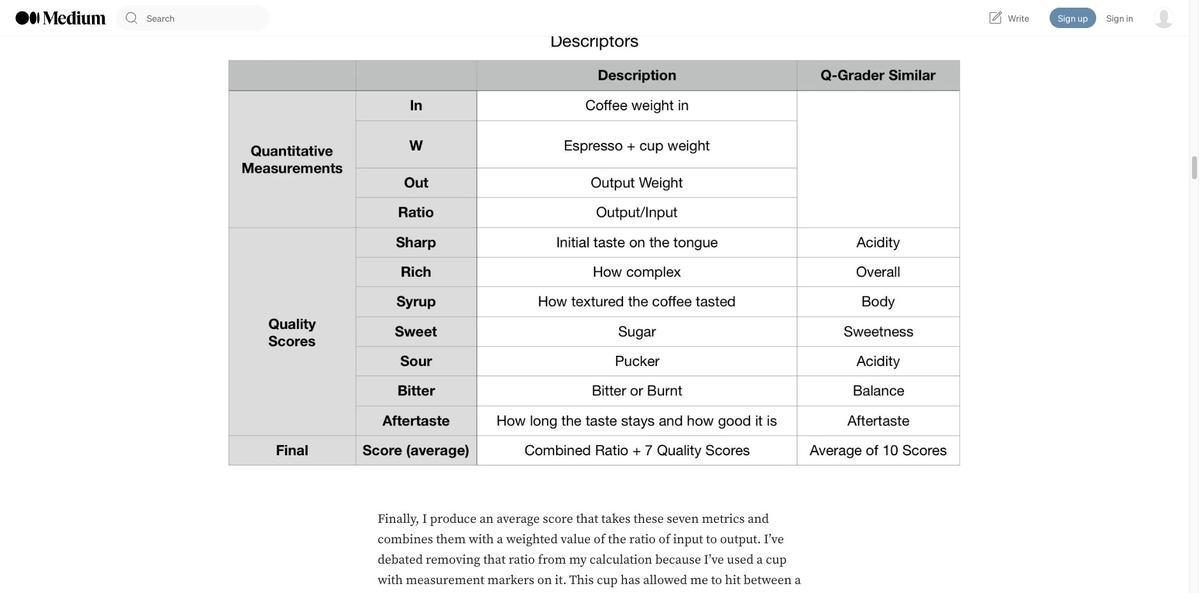 Task type: describe. For each thing, give the bounding box(es) containing it.
search field
[[147, 5, 270, 31]]

time.
[[519, 594, 548, 594]]

1 horizontal spatial i've
[[764, 532, 784, 548]]

takes
[[601, 512, 631, 528]]

average
[[497, 512, 540, 528]]

used
[[727, 553, 754, 569]]

sign in
[[1107, 12, 1133, 24]]

from
[[538, 553, 566, 569]]

homepage image
[[15, 11, 106, 25]]

0 horizontal spatial of
[[407, 594, 419, 594]]

finally,
[[378, 512, 419, 528]]

produce
[[430, 512, 477, 528]]

the
[[608, 532, 626, 548]]

metrics
[[702, 512, 745, 528]]

sign for sign in
[[1107, 12, 1124, 24]]

1 horizontal spatial of
[[594, 532, 605, 548]]

finally, i produce an average score that takes these seven metrics and combines them with a weighted value of the ratio of input to output. i've debated removing that ratio from my calculation because i've used a cup with measurement markers on it. this cup has allowed me to hit between a ratio of 0.8 and 1.1 every time.
[[378, 512, 801, 594]]

sign for sign up
[[1058, 12, 1076, 24]]

calculation
[[590, 553, 652, 569]]

sign up
[[1058, 12, 1088, 24]]

1 vertical spatial and
[[441, 594, 462, 594]]

allowed
[[643, 573, 687, 589]]

weighted
[[506, 532, 558, 548]]

between
[[744, 573, 792, 589]]

every
[[485, 594, 516, 594]]

seven
[[667, 512, 699, 528]]

debated
[[378, 553, 423, 569]]

1 vertical spatial ratio
[[509, 553, 535, 569]]

2 horizontal spatial a
[[795, 573, 801, 589]]

an
[[480, 512, 494, 528]]

2 horizontal spatial ratio
[[629, 532, 656, 548]]

has
[[621, 573, 640, 589]]

1.1
[[465, 594, 482, 594]]

1 vertical spatial to
[[711, 573, 722, 589]]



Task type: vqa. For each thing, say whether or not it's contained in the screenshot.
the middle THE A
yes



Task type: locate. For each thing, give the bounding box(es) containing it.
ratio
[[629, 532, 656, 548], [509, 553, 535, 569], [378, 594, 404, 594]]

1 horizontal spatial with
[[469, 532, 494, 548]]

0 vertical spatial and
[[748, 512, 769, 528]]

input
[[673, 532, 703, 548]]

1 horizontal spatial that
[[576, 512, 598, 528]]

2 vertical spatial ratio
[[378, 594, 404, 594]]

a
[[497, 532, 503, 548], [756, 553, 763, 569], [795, 573, 801, 589]]

score
[[543, 512, 573, 528]]

1 horizontal spatial ratio
[[509, 553, 535, 569]]

1 vertical spatial cup
[[597, 573, 618, 589]]

a right between
[[795, 573, 801, 589]]

sign in link
[[1107, 12, 1133, 24]]

cup left has
[[597, 573, 618, 589]]

and down measurement
[[441, 594, 462, 594]]

ratio down 'debated'
[[378, 594, 404, 594]]

0 vertical spatial i've
[[764, 532, 784, 548]]

sign
[[1058, 12, 1076, 24], [1107, 12, 1124, 24]]

0 vertical spatial ratio
[[629, 532, 656, 548]]

it.
[[555, 573, 567, 589]]

sign left in
[[1107, 12, 1124, 24]]

output.
[[720, 532, 761, 548]]

i've up the 'me'
[[704, 553, 724, 569]]

hit
[[725, 573, 741, 589]]

1 horizontal spatial cup
[[766, 553, 787, 569]]

0 vertical spatial with
[[469, 532, 494, 548]]

0 vertical spatial a
[[497, 532, 503, 548]]

of left 0.8 at bottom
[[407, 594, 419, 594]]

0 horizontal spatial cup
[[597, 573, 618, 589]]

2 vertical spatial a
[[795, 573, 801, 589]]

0 horizontal spatial with
[[378, 573, 403, 589]]

0 horizontal spatial a
[[497, 532, 503, 548]]

me
[[690, 573, 708, 589]]

with
[[469, 532, 494, 548], [378, 573, 403, 589]]

1 horizontal spatial a
[[756, 553, 763, 569]]

to left hit
[[711, 573, 722, 589]]

write image
[[988, 10, 1003, 26]]

0 horizontal spatial sign
[[1058, 12, 1076, 24]]

a down average
[[497, 532, 503, 548]]

2 horizontal spatial of
[[659, 532, 670, 548]]

up
[[1078, 12, 1088, 24]]

measurement
[[406, 573, 484, 589]]

write link
[[988, 10, 1029, 26]]

1 vertical spatial a
[[756, 553, 763, 569]]

and up output.
[[748, 512, 769, 528]]

write
[[1008, 12, 1029, 24]]

1 vertical spatial with
[[378, 573, 403, 589]]

them
[[436, 532, 466, 548]]

i've
[[764, 532, 784, 548], [704, 553, 724, 569]]

i've right output.
[[764, 532, 784, 548]]

0 vertical spatial to
[[706, 532, 717, 548]]

ratio down weighted
[[509, 553, 535, 569]]

because
[[655, 553, 701, 569]]

0 vertical spatial cup
[[766, 553, 787, 569]]

to down metrics
[[706, 532, 717, 548]]

of left the
[[594, 532, 605, 548]]

1 sign from the left
[[1058, 12, 1076, 24]]

to
[[706, 532, 717, 548], [711, 573, 722, 589]]

of left input
[[659, 532, 670, 548]]

with down an
[[469, 532, 494, 548]]

my
[[569, 553, 587, 569]]

ratio down these
[[629, 532, 656, 548]]

with down 'debated'
[[378, 573, 403, 589]]

and
[[748, 512, 769, 528], [441, 594, 462, 594]]

that
[[576, 512, 598, 528], [483, 553, 506, 569]]

removing
[[426, 553, 480, 569]]

value
[[561, 532, 591, 548]]

cup up between
[[766, 553, 787, 569]]

that up value
[[576, 512, 598, 528]]

0 horizontal spatial and
[[441, 594, 462, 594]]

0 horizontal spatial ratio
[[378, 594, 404, 594]]

of
[[594, 532, 605, 548], [659, 532, 670, 548], [407, 594, 419, 594]]

0 vertical spatial that
[[576, 512, 598, 528]]

on
[[537, 573, 552, 589]]

that up markers
[[483, 553, 506, 569]]

1 horizontal spatial and
[[748, 512, 769, 528]]

sign left up
[[1058, 12, 1076, 24]]

this
[[569, 573, 594, 589]]

i
[[422, 512, 427, 528]]

sign up link
[[1050, 8, 1096, 28]]

0.8
[[422, 594, 438, 594]]

1 vertical spatial that
[[483, 553, 506, 569]]

1 horizontal spatial sign
[[1107, 12, 1124, 24]]

0 horizontal spatial i've
[[704, 553, 724, 569]]

markers
[[487, 573, 534, 589]]

in
[[1126, 12, 1133, 24]]

these
[[634, 512, 664, 528]]

0 horizontal spatial that
[[483, 553, 506, 569]]

2 sign from the left
[[1107, 12, 1124, 24]]

combines
[[378, 532, 433, 548]]

cup
[[766, 553, 787, 569], [597, 573, 618, 589]]

1 vertical spatial i've
[[704, 553, 724, 569]]

a right used
[[756, 553, 763, 569]]



